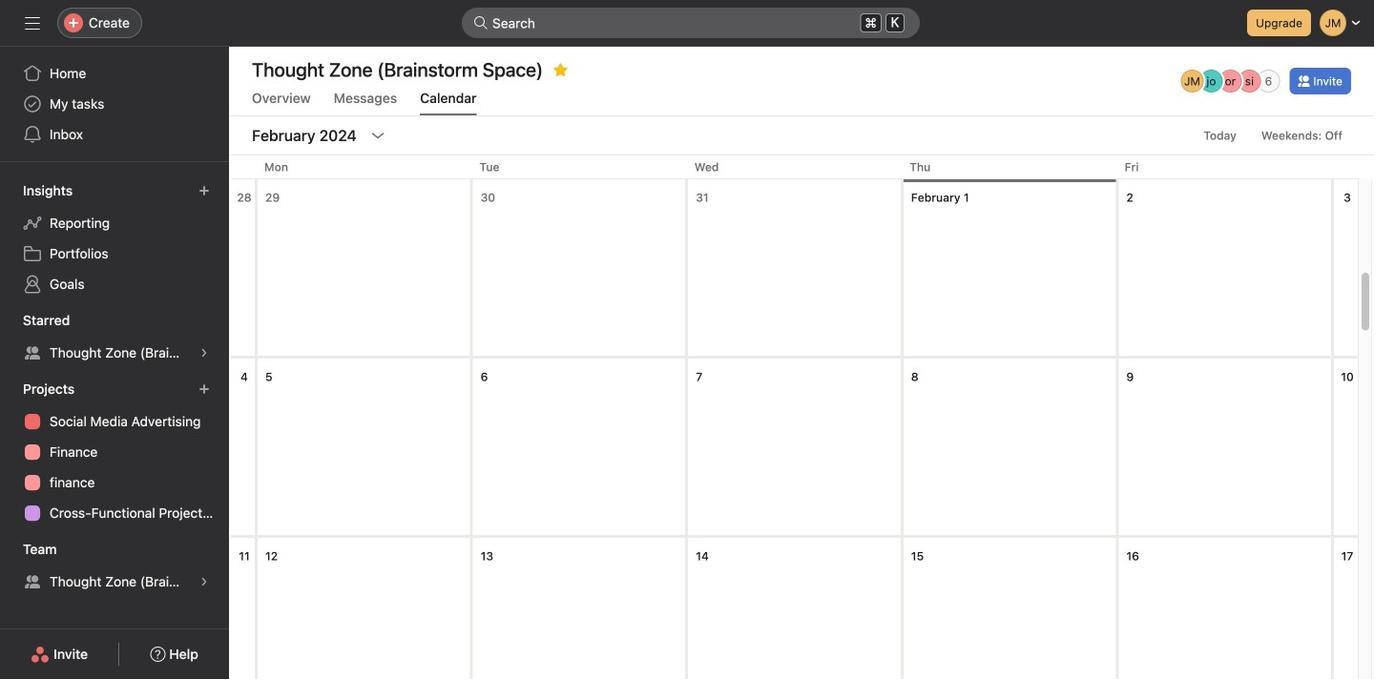 Task type: describe. For each thing, give the bounding box(es) containing it.
global element
[[0, 47, 229, 161]]

see details, thought zone (brainstorm space) image for starred element
[[199, 348, 210, 359]]

starred element
[[0, 304, 229, 372]]

Search tasks, projects, and more text field
[[462, 8, 920, 38]]

projects element
[[0, 372, 229, 533]]



Task type: vqa. For each thing, say whether or not it's contained in the screenshot.
field
yes



Task type: locate. For each thing, give the bounding box(es) containing it.
new insights image
[[199, 185, 210, 197]]

None field
[[462, 8, 920, 38]]

prominent image
[[474, 15, 489, 31]]

see details, thought zone (brainstorm space) image for teams "element"
[[199, 577, 210, 588]]

insights element
[[0, 174, 229, 304]]

see details, thought zone (brainstorm space) image
[[199, 348, 210, 359], [199, 577, 210, 588]]

see details, thought zone (brainstorm space) image inside teams "element"
[[199, 577, 210, 588]]

pick month image
[[370, 128, 386, 143]]

remove from starred image
[[553, 62, 568, 77]]

2 see details, thought zone (brainstorm space) image from the top
[[199, 577, 210, 588]]

1 vertical spatial see details, thought zone (brainstorm space) image
[[199, 577, 210, 588]]

0 vertical spatial see details, thought zone (brainstorm space) image
[[199, 348, 210, 359]]

1 see details, thought zone (brainstorm space) image from the top
[[199, 348, 210, 359]]

hide sidebar image
[[25, 15, 40, 31]]

teams element
[[0, 533, 229, 602]]

see details, thought zone (brainstorm space) image inside starred element
[[199, 348, 210, 359]]

new project or portfolio image
[[199, 384, 210, 395]]



